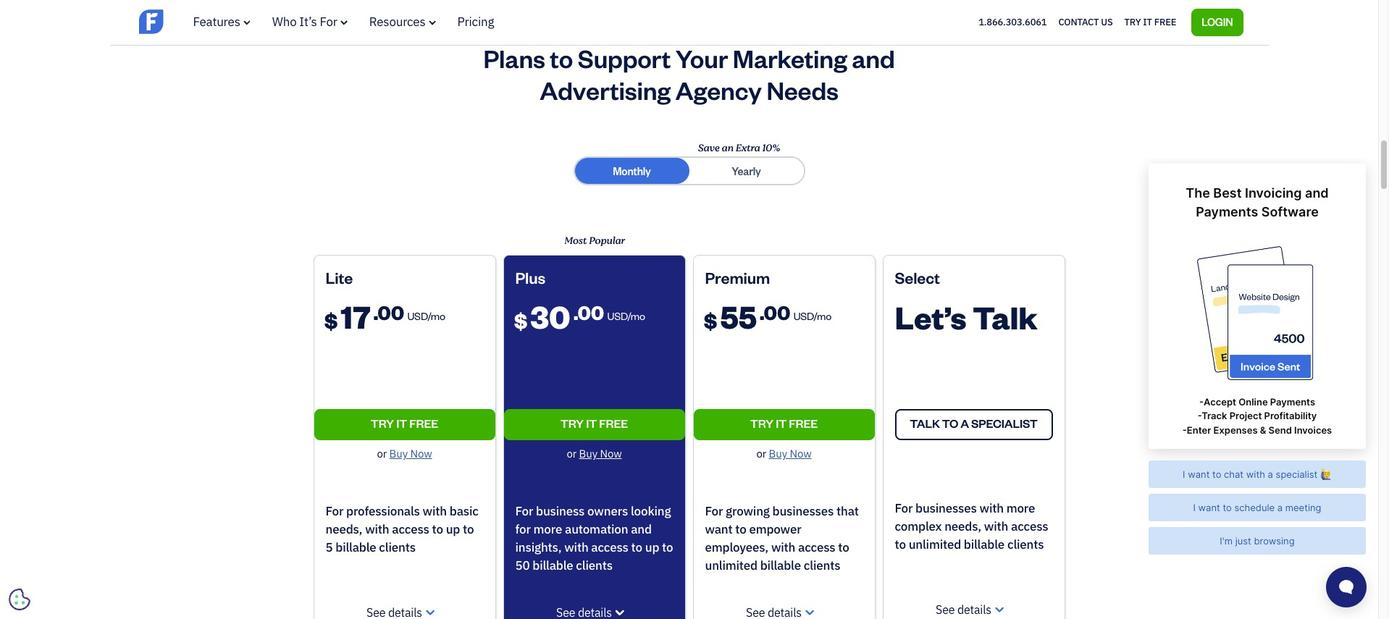 Task type: vqa. For each thing, say whether or not it's contained in the screenshot.
"Cookie Preferences" image
yes



Task type: locate. For each thing, give the bounding box(es) containing it.
$
[[324, 308, 338, 334], [514, 308, 528, 334], [704, 308, 718, 334]]

a
[[961, 416, 970, 431]]

or buy now
[[377, 447, 432, 461], [567, 447, 622, 461], [757, 447, 812, 461]]

2 horizontal spatial or buy now
[[757, 447, 812, 461]]

unlimited inside for businesses with more complex needs, with access to unlimited billable clients
[[909, 537, 962, 553]]

business
[[536, 504, 585, 520]]

buy for premium
[[769, 447, 788, 461]]

3 buy from the left
[[769, 447, 788, 461]]

contact us link
[[1059, 13, 1114, 32]]

for for lite
[[326, 504, 344, 520]]

for up for
[[516, 504, 534, 520]]

who it's for link
[[272, 14, 348, 30]]

0 horizontal spatial buy
[[390, 447, 408, 461]]

to
[[550, 42, 573, 74], [943, 416, 959, 431], [432, 522, 443, 538], [463, 522, 474, 538], [736, 522, 747, 538], [895, 537, 906, 553], [632, 540, 643, 556], [662, 540, 674, 556], [839, 540, 850, 556]]

clients inside for professionals with basic needs, with access to up to 5 billable clients
[[379, 540, 416, 556]]

more inside for businesses with more complex needs, with access to unlimited billable clients
[[1007, 501, 1036, 517]]

1 horizontal spatial try it free
[[561, 416, 628, 431]]

0 horizontal spatial now
[[411, 447, 432, 461]]

it for lite
[[397, 416, 407, 431]]

try it free link
[[314, 410, 495, 441], [504, 410, 685, 441], [694, 410, 875, 441]]

0 horizontal spatial $
[[324, 308, 338, 334]]

or up business
[[567, 447, 577, 461]]

2 now from the left
[[600, 447, 622, 461]]

it
[[1144, 16, 1153, 28]]

2 horizontal spatial usd/mo
[[794, 310, 832, 323]]

.00 usd/mo for lite
[[374, 300, 446, 326]]

2 horizontal spatial try it free link
[[694, 410, 875, 441]]

$ down plus
[[514, 308, 528, 334]]

1 .00 from the left
[[374, 300, 404, 326]]

.00
[[374, 300, 404, 326], [574, 300, 605, 326], [760, 300, 791, 326]]

1 horizontal spatial buy
[[579, 447, 598, 461]]

it
[[397, 416, 407, 431], [586, 416, 597, 431], [776, 416, 787, 431]]

or buy now up owners
[[567, 447, 622, 461]]

access inside for businesses with more complex needs, with access to unlimited billable clients
[[1012, 519, 1049, 535]]

buy
[[390, 447, 408, 461], [579, 447, 598, 461], [769, 447, 788, 461]]

buy now link up growing at right
[[769, 447, 812, 461]]

3 try it free link from the left
[[694, 410, 875, 441]]

$ down lite
[[324, 308, 338, 334]]

billable
[[964, 537, 1005, 553], [336, 540, 377, 556], [533, 558, 574, 574], [761, 558, 802, 574]]

try it free for lite
[[371, 416, 439, 431]]

try it free link for premium
[[694, 410, 875, 441]]

unlimited down "complex"
[[909, 537, 962, 553]]

unlimited
[[909, 537, 962, 553], [706, 558, 758, 574]]

1 now from the left
[[411, 447, 432, 461]]

1 horizontal spatial up
[[646, 540, 660, 556]]

for inside for professionals with basic needs, with access to up to 5 billable clients
[[326, 504, 344, 520]]

up
[[446, 522, 460, 538], [646, 540, 660, 556]]

1 horizontal spatial usd/mo
[[608, 310, 646, 323]]

let's talk
[[895, 297, 1038, 337]]

1 horizontal spatial it
[[586, 416, 597, 431]]

0 horizontal spatial more
[[534, 522, 563, 538]]

1 .00 usd/mo from the left
[[374, 300, 446, 326]]

1 horizontal spatial try it free link
[[504, 410, 685, 441]]

2 .00 usd/mo from the left
[[574, 300, 646, 326]]

1 buy now link from the left
[[390, 447, 432, 461]]

or buy now up professionals
[[377, 447, 432, 461]]

3 .00 from the left
[[760, 300, 791, 326]]

2 or buy now from the left
[[567, 447, 622, 461]]

1 it from the left
[[397, 416, 407, 431]]

1 vertical spatial up
[[646, 540, 660, 556]]

0 horizontal spatial needs,
[[326, 522, 363, 538]]

for
[[516, 522, 531, 538]]

1 horizontal spatial unlimited
[[909, 537, 962, 553]]

try
[[1125, 16, 1142, 28], [371, 416, 394, 431], [561, 416, 584, 431], [751, 416, 774, 431]]

unlimited down employees,
[[706, 558, 758, 574]]

2 horizontal spatial .00
[[760, 300, 791, 326]]

up down looking
[[646, 540, 660, 556]]

needs, right "complex"
[[945, 519, 982, 535]]

now for lite
[[411, 447, 432, 461]]

access
[[1012, 519, 1049, 535], [392, 522, 430, 538], [592, 540, 629, 556], [799, 540, 836, 556]]

1 $ from the left
[[324, 308, 338, 334]]

1 horizontal spatial businesses
[[916, 501, 977, 517]]

pricing
[[458, 14, 494, 30]]

$ down premium
[[704, 308, 718, 334]]

.00 for lite
[[374, 300, 404, 326]]

1 horizontal spatial or buy now
[[567, 447, 622, 461]]

more
[[1007, 501, 1036, 517], [534, 522, 563, 538]]

0 horizontal spatial try it free
[[371, 416, 439, 431]]

more inside for business owners looking for more automation and insights, with access to up to 50 billable clients
[[534, 522, 563, 538]]

premium
[[706, 268, 770, 288]]

0 vertical spatial and
[[852, 42, 895, 74]]

0 horizontal spatial or buy now
[[377, 447, 432, 461]]

0 horizontal spatial or
[[377, 447, 387, 461]]

3 .00 usd/mo from the left
[[760, 300, 832, 326]]

2 it from the left
[[586, 416, 597, 431]]

3 $ from the left
[[704, 308, 718, 334]]

10%
[[762, 140, 780, 156]]

employees,
[[706, 540, 769, 556]]

clients
[[1008, 537, 1045, 553], [379, 540, 416, 556], [576, 558, 613, 574], [804, 558, 841, 574]]

up down basic
[[446, 522, 460, 538]]

clients inside for growing businesses that want to empower employees, with access to unlimited billable clients
[[804, 558, 841, 574]]

1 or from the left
[[377, 447, 387, 461]]

1 horizontal spatial more
[[1007, 501, 1036, 517]]

.00 usd/mo
[[374, 300, 446, 326], [574, 300, 646, 326], [760, 300, 832, 326]]

3 or from the left
[[757, 447, 767, 461]]

2 try it free link from the left
[[504, 410, 685, 441]]

0 horizontal spatial unlimited
[[706, 558, 758, 574]]

businesses up empower
[[773, 504, 834, 520]]

1 horizontal spatial now
[[600, 447, 622, 461]]

1 horizontal spatial $
[[514, 308, 528, 334]]

1 horizontal spatial .00 usd/mo
[[574, 300, 646, 326]]

2 horizontal spatial buy
[[769, 447, 788, 461]]

needs, inside for professionals with basic needs, with access to up to 5 billable clients
[[326, 522, 363, 538]]

needs,
[[945, 519, 982, 535], [326, 522, 363, 538]]

0 vertical spatial unlimited
[[909, 537, 962, 553]]

businesses up "complex"
[[916, 501, 977, 517]]

clients inside for businesses with more complex needs, with access to unlimited billable clients
[[1008, 537, 1045, 553]]

or up growing at right
[[757, 447, 767, 461]]

or buy now up growing at right
[[757, 447, 812, 461]]

for up "complex"
[[895, 501, 913, 517]]

or up professionals
[[377, 447, 387, 461]]

talk
[[973, 297, 1038, 337], [910, 416, 940, 431]]

try for lite's buy now link
[[371, 416, 394, 431]]

buy up owners
[[579, 447, 598, 461]]

0 horizontal spatial .00 usd/mo
[[374, 300, 446, 326]]

2 horizontal spatial it
[[776, 416, 787, 431]]

billable inside for business owners looking for more automation and insights, with access to up to 50 billable clients
[[533, 558, 574, 574]]

to inside for businesses with more complex needs, with access to unlimited billable clients
[[895, 537, 906, 553]]

with inside for growing businesses that want to empower employees, with access to unlimited billable clients
[[772, 540, 796, 556]]

0 horizontal spatial and
[[631, 522, 652, 538]]

3 try it free from the left
[[751, 416, 818, 431]]

with
[[980, 501, 1004, 517], [423, 504, 447, 520], [985, 519, 1009, 535], [365, 522, 390, 538], [565, 540, 589, 556], [772, 540, 796, 556]]

3 it from the left
[[776, 416, 787, 431]]

0 horizontal spatial buy now link
[[390, 447, 432, 461]]

3 usd/mo from the left
[[794, 310, 832, 323]]

who it's for
[[272, 14, 338, 30]]

0 horizontal spatial businesses
[[773, 504, 834, 520]]

free
[[1155, 16, 1177, 28], [410, 416, 439, 431], [599, 416, 628, 431], [789, 416, 818, 431]]

billable inside for growing businesses that want to empower employees, with access to unlimited billable clients
[[761, 558, 802, 574]]

or
[[377, 447, 387, 461], [567, 447, 577, 461], [757, 447, 767, 461]]

usd/mo
[[408, 310, 446, 323], [608, 310, 646, 323], [794, 310, 832, 323]]

for up want
[[706, 504, 723, 520]]

3 or buy now from the left
[[757, 447, 812, 461]]

1 usd/mo from the left
[[408, 310, 446, 323]]

billable inside for businesses with more complex needs, with access to unlimited billable clients
[[964, 537, 1005, 553]]

50
[[516, 558, 530, 574]]

buy now link for premium
[[769, 447, 812, 461]]

businesses
[[916, 501, 977, 517], [773, 504, 834, 520]]

buy up professionals
[[390, 447, 408, 461]]

0 horizontal spatial try it free link
[[314, 410, 495, 441]]

0 vertical spatial talk
[[973, 297, 1038, 337]]

for growing businesses that want to empower employees, with access to unlimited billable clients
[[706, 504, 859, 574]]

2 horizontal spatial .00 usd/mo
[[760, 300, 832, 326]]

try it free link
[[1125, 13, 1177, 32]]

2 horizontal spatial or
[[757, 447, 767, 461]]

0 horizontal spatial it
[[397, 416, 407, 431]]

needs
[[767, 74, 839, 106]]

1 or buy now from the left
[[377, 447, 432, 461]]

try it free link for lite
[[314, 410, 495, 441]]

2 horizontal spatial try it free
[[751, 416, 818, 431]]

0 horizontal spatial .00
[[374, 300, 404, 326]]

1 horizontal spatial buy now link
[[579, 447, 622, 461]]

owners
[[588, 504, 628, 520]]

for
[[320, 14, 338, 30], [895, 501, 913, 517], [326, 504, 344, 520], [516, 504, 534, 520], [706, 504, 723, 520]]

needs, up 5 at the bottom left of page
[[326, 522, 363, 538]]

2 horizontal spatial now
[[790, 447, 812, 461]]

to inside the plans to support your marketing and advertising agency needs
[[550, 42, 573, 74]]

for inside for businesses with more complex needs, with access to unlimited billable clients
[[895, 501, 913, 517]]

buy now link
[[390, 447, 432, 461], [579, 447, 622, 461], [769, 447, 812, 461]]

1 horizontal spatial .00
[[574, 300, 605, 326]]

3 buy now link from the left
[[769, 447, 812, 461]]

0 horizontal spatial usd/mo
[[408, 310, 446, 323]]

buy up growing at right
[[769, 447, 788, 461]]

1 try it free from the left
[[371, 416, 439, 431]]

.00 for premium
[[760, 300, 791, 326]]

advertising
[[540, 74, 671, 106]]

2 horizontal spatial $
[[704, 308, 718, 334]]

1 vertical spatial more
[[534, 522, 563, 538]]

1 horizontal spatial needs,
[[945, 519, 982, 535]]

buy now link up owners
[[579, 447, 622, 461]]

1 vertical spatial unlimited
[[706, 558, 758, 574]]

for businesses with more complex needs, with access to unlimited billable clients
[[895, 501, 1049, 553]]

1.866.303.6061 link
[[979, 16, 1048, 28]]

buy now link up professionals
[[390, 447, 432, 461]]

automation
[[565, 522, 629, 538]]

select
[[895, 268, 940, 288]]

1 horizontal spatial and
[[852, 42, 895, 74]]

1 buy from the left
[[390, 447, 408, 461]]

2 horizontal spatial buy now link
[[769, 447, 812, 461]]

3 now from the left
[[790, 447, 812, 461]]

0 vertical spatial more
[[1007, 501, 1036, 517]]

talk to a specialist link
[[895, 410, 1053, 441]]

1 horizontal spatial or
[[567, 447, 577, 461]]

try for 2nd buy now link from the left
[[561, 416, 584, 431]]

1 vertical spatial and
[[631, 522, 652, 538]]

professionals
[[346, 504, 420, 520]]

0 horizontal spatial talk
[[910, 416, 940, 431]]

0 vertical spatial up
[[446, 522, 460, 538]]

0 horizontal spatial up
[[446, 522, 460, 538]]

try it free
[[371, 416, 439, 431], [561, 416, 628, 431], [751, 416, 818, 431]]

1 try it free link from the left
[[314, 410, 495, 441]]

now
[[411, 447, 432, 461], [600, 447, 622, 461], [790, 447, 812, 461]]

empower
[[750, 522, 802, 538]]

and
[[852, 42, 895, 74], [631, 522, 652, 538]]

basic
[[450, 504, 479, 520]]

try for buy now link for premium
[[751, 416, 774, 431]]

for up 5 at the bottom left of page
[[326, 504, 344, 520]]

an
[[722, 140, 734, 156]]

for inside for growing businesses that want to empower employees, with access to unlimited billable clients
[[706, 504, 723, 520]]

2 buy from the left
[[579, 447, 598, 461]]



Task type: describe. For each thing, give the bounding box(es) containing it.
2 usd/mo from the left
[[608, 310, 646, 323]]

freshbooks logo image
[[139, 8, 251, 35]]

complex
[[895, 519, 942, 535]]

cookie preferences image
[[9, 589, 30, 611]]

2 .00 from the left
[[574, 300, 605, 326]]

$ for premium
[[704, 308, 718, 334]]

want
[[706, 522, 733, 538]]

features
[[193, 14, 240, 30]]

and inside the plans to support your marketing and advertising agency needs
[[852, 42, 895, 74]]

login link
[[1192, 9, 1244, 36]]

plus
[[516, 268, 546, 288]]

2 buy now link from the left
[[579, 447, 622, 461]]

features link
[[193, 14, 251, 30]]

for business owners looking for more automation and insights, with access to up to 50 billable clients
[[516, 504, 674, 574]]

access inside for business owners looking for more automation and insights, with access to up to 50 billable clients
[[592, 540, 629, 556]]

$ for lite
[[324, 308, 338, 334]]

1 horizontal spatial talk
[[973, 297, 1038, 337]]

contact
[[1059, 16, 1100, 28]]

access inside for growing businesses that want to empower employees, with access to unlimited billable clients
[[799, 540, 836, 556]]

growing
[[726, 504, 770, 520]]

or buy now for lite
[[377, 447, 432, 461]]

insights,
[[516, 540, 562, 556]]

usd/mo for lite
[[408, 310, 446, 323]]

clients inside for business owners looking for more automation and insights, with access to up to 50 billable clients
[[576, 558, 613, 574]]

agency
[[676, 74, 762, 106]]

try it free
[[1125, 16, 1177, 28]]

5
[[326, 540, 333, 556]]

unlimited inside for growing businesses that want to empower employees, with access to unlimited billable clients
[[706, 558, 758, 574]]

looking
[[631, 504, 671, 520]]

1 vertical spatial talk
[[910, 416, 940, 431]]

for for select
[[895, 501, 913, 517]]

contact us
[[1059, 16, 1114, 28]]

access inside for professionals with basic needs, with access to up to 5 billable clients
[[392, 522, 430, 538]]

marketing
[[733, 42, 848, 74]]

save
[[698, 140, 720, 156]]

for right it's
[[320, 14, 338, 30]]

plans
[[484, 42, 546, 74]]

up inside for business owners looking for more automation and insights, with access to up to 50 billable clients
[[646, 540, 660, 556]]

save an extra 10%
[[698, 140, 780, 156]]

plans to support your marketing and advertising agency needs
[[484, 42, 895, 106]]

that
[[837, 504, 859, 520]]

it's
[[300, 14, 317, 30]]

buy now link for lite
[[390, 447, 432, 461]]

and inside for business owners looking for more automation and insights, with access to up to 50 billable clients
[[631, 522, 652, 538]]

for inside for business owners looking for more automation and insights, with access to up to 50 billable clients
[[516, 504, 534, 520]]

for professionals with basic needs, with access to up to 5 billable clients
[[326, 504, 479, 556]]

or for premium
[[757, 447, 767, 461]]

let's
[[895, 297, 967, 337]]

cookie consent banner dialog
[[11, 441, 228, 609]]

businesses inside for businesses with more complex needs, with access to unlimited billable clients
[[916, 501, 977, 517]]

login
[[1202, 15, 1234, 28]]

billable inside for professionals with basic needs, with access to up to 5 billable clients
[[336, 540, 377, 556]]

it for premium
[[776, 416, 787, 431]]

resources
[[369, 14, 426, 30]]

2 try it free from the left
[[561, 416, 628, 431]]

who
[[272, 14, 297, 30]]

usd/mo for premium
[[794, 310, 832, 323]]

extra
[[736, 140, 760, 156]]

talk to a specialist
[[910, 416, 1038, 431]]

us
[[1102, 16, 1114, 28]]

buy for lite
[[390, 447, 408, 461]]

2 $ from the left
[[514, 308, 528, 334]]

up inside for professionals with basic needs, with access to up to 5 billable clients
[[446, 522, 460, 538]]

with inside for business owners looking for more automation and insights, with access to up to 50 billable clients
[[565, 540, 589, 556]]

lite
[[326, 268, 353, 288]]

your
[[676, 42, 728, 74]]

1.866.303.6061
[[979, 16, 1048, 28]]

.00 usd/mo for premium
[[760, 300, 832, 326]]

support
[[578, 42, 671, 74]]

2 or from the left
[[567, 447, 577, 461]]

businesses inside for growing businesses that want to empower employees, with access to unlimited billable clients
[[773, 504, 834, 520]]

resources link
[[369, 14, 436, 30]]

for for premium
[[706, 504, 723, 520]]

needs, inside for businesses with more complex needs, with access to unlimited billable clients
[[945, 519, 982, 535]]

or buy now for premium
[[757, 447, 812, 461]]

try it free for premium
[[751, 416, 818, 431]]

specialist
[[972, 416, 1038, 431]]

or for lite
[[377, 447, 387, 461]]

now for premium
[[790, 447, 812, 461]]

pricing link
[[458, 14, 494, 30]]



